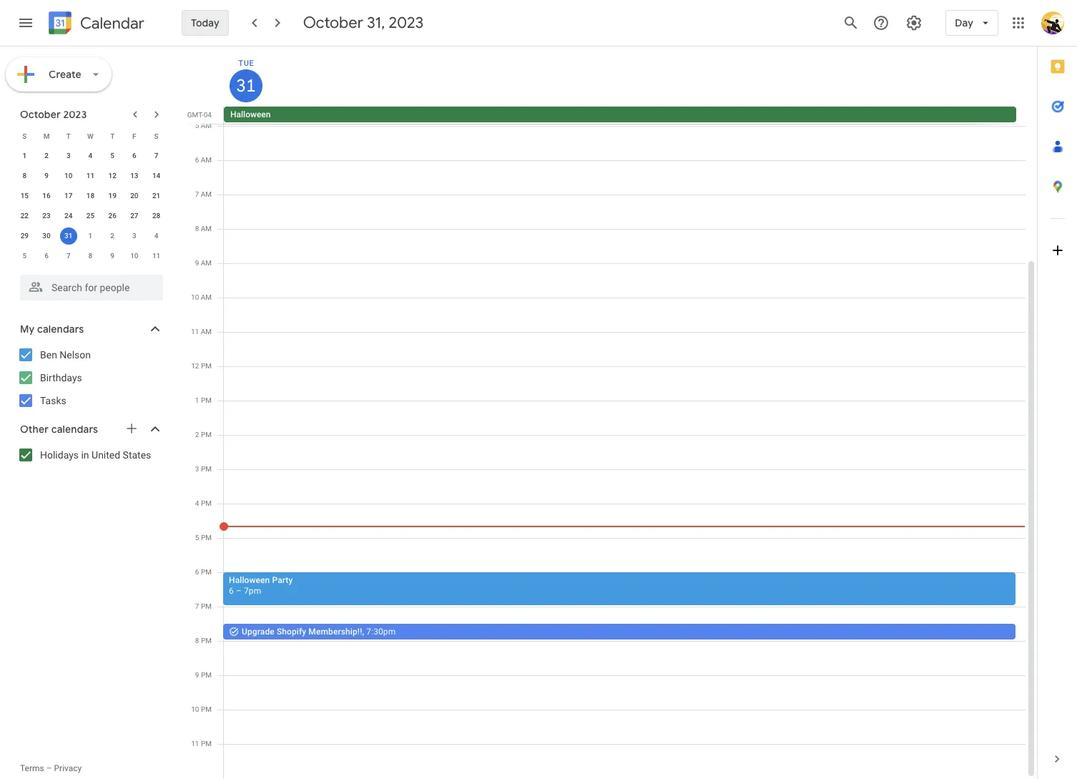 Task type: describe. For each thing, give the bounding box(es) containing it.
ben
[[40, 349, 57, 361]]

terms
[[20, 764, 44, 774]]

november 7 element
[[60, 248, 77, 265]]

1 for 1 pm
[[195, 396, 199, 404]]

23
[[42, 212, 51, 220]]

4 for 4 pm
[[195, 499, 199, 507]]

0 vertical spatial 1
[[23, 152, 27, 160]]

other calendars
[[20, 423, 98, 436]]

row containing 22
[[14, 206, 167, 226]]

november 11 element
[[148, 248, 165, 265]]

21
[[152, 192, 161, 200]]

calendar heading
[[77, 13, 144, 33]]

0 vertical spatial 31
[[236, 42, 247, 52]]

2 t from the left
[[110, 132, 115, 140]]

tasks
[[40, 395, 66, 406]]

m
[[43, 132, 50, 140]]

31 inside 31 grid
[[235, 74, 255, 97]]

11 for 11 element
[[86, 172, 95, 180]]

13
[[130, 172, 139, 180]]

main drawer image
[[17, 14, 34, 31]]

5 for november 5 element
[[23, 252, 27, 260]]

birthdays
[[40, 372, 82, 384]]

create
[[49, 68, 81, 81]]

november 4 element
[[148, 228, 165, 245]]

holidays
[[40, 449, 79, 461]]

october for october 2023
[[20, 108, 61, 121]]

tuesday,
[[164, 42, 199, 52]]

2 s from the left
[[154, 132, 159, 140]]

am for 7 am
[[201, 190, 212, 198]]

12 for 12 pm
[[191, 362, 199, 370]]

7 for 7 am
[[195, 190, 199, 198]]

21 element
[[148, 187, 165, 205]]

17 element
[[60, 187, 77, 205]]

today button
[[182, 6, 229, 40]]

my calendars list
[[3, 343, 177, 412]]

pm for 6 pm
[[201, 568, 212, 576]]

am for 5 am
[[201, 122, 212, 130]]

14
[[152, 172, 161, 180]]

5 for 5 am
[[195, 122, 199, 130]]

6 for the november 6 element
[[45, 252, 49, 260]]

2 for the november 2 element
[[110, 232, 114, 240]]

pm for 11 pm
[[201, 740, 212, 748]]

8 up '15'
[[23, 172, 27, 180]]

12 element
[[104, 167, 121, 185]]

other calendars button
[[3, 418, 177, 441]]

november 5 element
[[16, 248, 33, 265]]

7 am
[[195, 190, 212, 198]]

7pm
[[244, 586, 261, 596]]

10 element
[[60, 167, 77, 185]]

9 up '16'
[[45, 172, 49, 180]]

1 horizontal spatial 2023
[[389, 13, 424, 33]]

28 element
[[148, 208, 165, 225]]

upgrade
[[242, 627, 275, 637]]

terms link
[[20, 764, 44, 774]]

9 for 9 am
[[195, 259, 199, 267]]

w
[[87, 132, 94, 140]]

november 10 element
[[126, 248, 143, 265]]

nelson
[[60, 349, 91, 361]]

8 for 8 am
[[195, 225, 199, 233]]

11 for november 11 element
[[152, 252, 161, 260]]

31 cell
[[58, 226, 80, 246]]

pm for 10 pm
[[201, 706, 212, 713]]

29
[[21, 232, 29, 240]]

pm for 2 pm
[[201, 431, 212, 439]]

row containing 5
[[14, 246, 167, 266]]

10 for 10 element at the top left
[[64, 172, 73, 180]]

ben nelson
[[40, 349, 91, 361]]

0 horizontal spatial 3
[[66, 152, 71, 160]]

4 pm
[[195, 499, 212, 507]]

3 for 3 pm
[[195, 465, 199, 473]]

11 for 11 am
[[191, 328, 199, 336]]

23 element
[[38, 208, 55, 225]]

,
[[362, 627, 364, 637]]

10 pm
[[191, 706, 212, 713]]

calendar element
[[46, 9, 144, 40]]

privacy link
[[54, 764, 82, 774]]

16
[[42, 192, 51, 200]]

9 am
[[195, 259, 212, 267]]

tuesday, october 31
[[164, 42, 247, 52]]

5 for 5 pm
[[195, 534, 199, 542]]

18 element
[[82, 187, 99, 205]]

6 for 6 pm
[[195, 568, 199, 576]]

17
[[64, 192, 73, 200]]

am for 9 am
[[201, 259, 212, 267]]

7:30pm
[[367, 627, 396, 637]]

row containing 1
[[14, 146, 167, 166]]

holidays in united states
[[40, 449, 151, 461]]

10 for 10 pm
[[191, 706, 199, 713]]

october for october 31, 2023
[[303, 13, 363, 33]]

1 vertical spatial october
[[202, 42, 234, 52]]

5 pm
[[195, 534, 212, 542]]

31 grid
[[183, 47, 1038, 779]]

f
[[132, 132, 136, 140]]

halloween for halloween
[[230, 109, 271, 120]]

november 8 element
[[82, 248, 99, 265]]

30
[[42, 232, 51, 240]]

in
[[81, 449, 89, 461]]

5 am
[[195, 122, 212, 130]]

privacy
[[54, 764, 82, 774]]

halloween row
[[218, 107, 1038, 124]]

tuesday, october 31, today element
[[230, 69, 263, 102]]

am for 8 am
[[201, 225, 212, 233]]

pm for 1 pm
[[201, 396, 212, 404]]

6 am
[[195, 156, 212, 164]]

november 1 element
[[82, 228, 99, 245]]

27 element
[[126, 208, 143, 225]]

18
[[86, 192, 95, 200]]

today
[[191, 16, 219, 29]]

halloween for halloween party 6 – 7pm
[[229, 575, 270, 585]]

upgrade shopify membership!! , 7:30pm
[[242, 627, 396, 637]]

terms – privacy
[[20, 764, 82, 774]]

2 pm
[[195, 431, 212, 439]]

26
[[108, 212, 117, 220]]

3 for november 3 element
[[132, 232, 136, 240]]

11 pm
[[191, 740, 212, 748]]

7 for november 7 element
[[66, 252, 71, 260]]

0 horizontal spatial 2023
[[63, 108, 87, 121]]

am for 10 am
[[201, 293, 212, 301]]

calendar
[[80, 13, 144, 33]]

gmt-
[[187, 111, 204, 119]]

my calendars button
[[3, 318, 177, 341]]

9 pm
[[195, 671, 212, 679]]

12 for 12
[[108, 172, 117, 180]]



Task type: locate. For each thing, give the bounding box(es) containing it.
row down 25 element at left top
[[14, 226, 167, 246]]

7 up 14
[[154, 152, 158, 160]]

2
[[45, 152, 49, 160], [110, 232, 114, 240], [195, 431, 199, 439]]

halloween party 6 – 7pm
[[229, 575, 293, 596]]

10 up the 11 am
[[191, 293, 199, 301]]

0 horizontal spatial october
[[20, 108, 61, 121]]

5 down "29" element
[[23, 252, 27, 260]]

6 row from the top
[[14, 226, 167, 246]]

am for 6 am
[[201, 156, 212, 164]]

31 down 'tue'
[[235, 74, 255, 97]]

row containing 29
[[14, 226, 167, 246]]

22 element
[[16, 208, 33, 225]]

1 horizontal spatial 12
[[191, 362, 199, 370]]

0 horizontal spatial 4
[[88, 152, 93, 160]]

pm for 3 pm
[[201, 465, 212, 473]]

10 up 17
[[64, 172, 73, 180]]

0 vertical spatial october
[[303, 13, 363, 33]]

4 up the 5 pm
[[195, 499, 199, 507]]

am down 9 am
[[201, 293, 212, 301]]

pm for 8 pm
[[201, 637, 212, 645]]

october left 31,
[[303, 13, 363, 33]]

10 for 'november 10' "element"
[[130, 252, 139, 260]]

united
[[92, 449, 120, 461]]

31
[[236, 42, 247, 52], [235, 74, 255, 97], [64, 232, 73, 240]]

pm up 6 pm
[[201, 534, 212, 542]]

t left f
[[110, 132, 115, 140]]

– inside halloween party 6 – 7pm
[[236, 586, 242, 596]]

Search for people text field
[[29, 275, 155, 301]]

0 vertical spatial 4
[[88, 152, 93, 160]]

0 horizontal spatial 2
[[45, 152, 49, 160]]

am for 11 am
[[201, 328, 212, 336]]

4 row from the top
[[14, 186, 167, 206]]

04
[[204, 111, 212, 119]]

am down 6 am
[[201, 190, 212, 198]]

3 up 10 element at the top left
[[66, 152, 71, 160]]

7
[[154, 152, 158, 160], [195, 190, 199, 198], [66, 252, 71, 260], [195, 603, 199, 610]]

6 for 6 am
[[195, 156, 199, 164]]

8 pm
[[195, 637, 212, 645]]

7 down 6 pm
[[195, 603, 199, 610]]

tab list
[[1038, 47, 1078, 739]]

15 element
[[16, 187, 33, 205]]

create button
[[6, 57, 112, 92]]

1 down 12 pm
[[195, 396, 199, 404]]

november 6 element
[[38, 248, 55, 265]]

1 pm
[[195, 396, 212, 404]]

row down w
[[14, 146, 167, 166]]

calendars up ben nelson
[[37, 323, 84, 336]]

12 down the 11 am
[[191, 362, 199, 370]]

3 am from the top
[[201, 190, 212, 198]]

8 down 7 pm
[[195, 637, 199, 645]]

pm up 3 pm
[[201, 431, 212, 439]]

my
[[20, 323, 35, 336]]

30 element
[[38, 228, 55, 245]]

4 for the november 4 'element' on the left
[[154, 232, 158, 240]]

3
[[66, 152, 71, 160], [132, 232, 136, 240], [195, 465, 199, 473]]

4 am from the top
[[201, 225, 212, 233]]

shopify
[[277, 627, 306, 637]]

2 row from the top
[[14, 146, 167, 166]]

31 up 'tue'
[[236, 42, 247, 52]]

am up "7 am"
[[201, 156, 212, 164]]

6 down the 5 pm
[[195, 568, 199, 576]]

16 element
[[38, 187, 55, 205]]

3 pm
[[195, 465, 212, 473]]

13 element
[[126, 167, 143, 185]]

1 horizontal spatial 2
[[110, 232, 114, 240]]

12 inside 31 grid
[[191, 362, 199, 370]]

4 inside 'element'
[[154, 232, 158, 240]]

12 pm from the top
[[201, 740, 212, 748]]

october 2023
[[20, 108, 87, 121]]

0 vertical spatial 2023
[[389, 13, 424, 33]]

pm for 5 pm
[[201, 534, 212, 542]]

2 pm from the top
[[201, 396, 212, 404]]

1 vertical spatial 2
[[110, 232, 114, 240]]

halloween
[[230, 109, 271, 120], [229, 575, 270, 585]]

9 for "november 9" element
[[110, 252, 114, 260]]

2 horizontal spatial 4
[[195, 499, 199, 507]]

row containing 8
[[14, 166, 167, 186]]

0 vertical spatial 2
[[45, 152, 49, 160]]

11 down the november 4 'element' on the left
[[152, 252, 161, 260]]

1 horizontal spatial 4
[[154, 232, 158, 240]]

pm up 4 pm
[[201, 465, 212, 473]]

7 row from the top
[[14, 246, 167, 266]]

row up the '18'
[[14, 166, 167, 186]]

2 for 2 pm
[[195, 431, 199, 439]]

my calendars
[[20, 323, 84, 336]]

am down 04 in the left of the page
[[201, 122, 212, 130]]

1 horizontal spatial s
[[154, 132, 159, 140]]

1 vertical spatial 31
[[235, 74, 255, 97]]

t left w
[[66, 132, 71, 140]]

8 down "7 am"
[[195, 225, 199, 233]]

9
[[45, 172, 49, 180], [110, 252, 114, 260], [195, 259, 199, 267], [195, 671, 199, 679]]

0 vertical spatial 12
[[108, 172, 117, 180]]

settings menu image
[[906, 14, 923, 31]]

s left m
[[22, 132, 27, 140]]

3 row from the top
[[14, 166, 167, 186]]

6 am from the top
[[201, 293, 212, 301]]

4
[[88, 152, 93, 160], [154, 232, 158, 240], [195, 499, 199, 507]]

11 am
[[191, 328, 212, 336]]

membership!!
[[309, 627, 362, 637]]

25 element
[[82, 208, 99, 225]]

november 9 element
[[104, 248, 121, 265]]

halloween up 7pm
[[229, 575, 270, 585]]

pm for 4 pm
[[201, 499, 212, 507]]

november 2 element
[[104, 228, 121, 245]]

8 for november 8 element
[[88, 252, 93, 260]]

calendars
[[37, 323, 84, 336], [51, 423, 98, 436]]

3 inside november 3 element
[[132, 232, 136, 240]]

1 vertical spatial 1
[[88, 232, 93, 240]]

2 down m
[[45, 152, 49, 160]]

1 vertical spatial 2023
[[63, 108, 87, 121]]

0 vertical spatial 3
[[66, 152, 71, 160]]

11 down 10 pm
[[191, 740, 199, 748]]

pm for 9 pm
[[201, 671, 212, 679]]

add other calendars image
[[125, 421, 139, 436]]

0 horizontal spatial 1
[[23, 152, 27, 160]]

1 inside grid
[[195, 396, 199, 404]]

2 horizontal spatial 3
[[195, 465, 199, 473]]

9 pm from the top
[[201, 637, 212, 645]]

calendars up in
[[51, 423, 98, 436]]

8 am
[[195, 225, 212, 233]]

halloween inside halloween party 6 – 7pm
[[229, 575, 270, 585]]

12 pm
[[191, 362, 212, 370]]

6 pm
[[195, 568, 212, 576]]

row up 25
[[14, 186, 167, 206]]

pm down 8 pm
[[201, 671, 212, 679]]

0 horizontal spatial 12
[[108, 172, 117, 180]]

10 up 11 pm
[[191, 706, 199, 713]]

10 down november 3 element
[[130, 252, 139, 260]]

12 inside 12 element
[[108, 172, 117, 180]]

6 pm from the top
[[201, 534, 212, 542]]

8 for 8 pm
[[195, 637, 199, 645]]

pm down 10 pm
[[201, 740, 212, 748]]

5 down gmt-
[[195, 122, 199, 130]]

2023
[[389, 13, 424, 33], [63, 108, 87, 121]]

22
[[21, 212, 29, 220]]

3 down 27 element
[[132, 232, 136, 240]]

1 pm from the top
[[201, 362, 212, 370]]

pm down 9 pm at the bottom of the page
[[201, 706, 212, 713]]

1 horizontal spatial –
[[236, 586, 242, 596]]

4 down w
[[88, 152, 93, 160]]

am up 12 pm
[[201, 328, 212, 336]]

calendars for my calendars
[[37, 323, 84, 336]]

8 down november 1 element
[[88, 252, 93, 260]]

14 element
[[148, 167, 165, 185]]

4 pm from the top
[[201, 465, 212, 473]]

6 down f
[[132, 152, 136, 160]]

5 row from the top
[[14, 206, 167, 226]]

s
[[22, 132, 27, 140], [154, 132, 159, 140]]

31 inside 31, today element
[[64, 232, 73, 240]]

5 pm from the top
[[201, 499, 212, 507]]

pm up 9 pm at the bottom of the page
[[201, 637, 212, 645]]

halloween down the tuesday, october 31, today element
[[230, 109, 271, 120]]

7 am from the top
[[201, 328, 212, 336]]

None search field
[[0, 269, 177, 301]]

11 up the '18'
[[86, 172, 95, 180]]

7 down 31, today element
[[66, 252, 71, 260]]

3 inside 31 grid
[[195, 465, 199, 473]]

27
[[130, 212, 139, 220]]

day
[[956, 16, 974, 29]]

0 horizontal spatial s
[[22, 132, 27, 140]]

6 up "7 am"
[[195, 156, 199, 164]]

19 element
[[104, 187, 121, 205]]

– left 7pm
[[236, 586, 242, 596]]

3 pm from the top
[[201, 431, 212, 439]]

7 pm
[[195, 603, 212, 610]]

day button
[[946, 6, 999, 40]]

1 down 25 element at left top
[[88, 232, 93, 240]]

5 up 12 element
[[110, 152, 114, 160]]

row group containing 1
[[14, 146, 167, 266]]

row group
[[14, 146, 167, 266]]

9 down the november 2 element
[[110, 252, 114, 260]]

7 down 6 am
[[195, 190, 199, 198]]

2 up 3 pm
[[195, 431, 199, 439]]

1 vertical spatial 3
[[132, 232, 136, 240]]

5 up 6 pm
[[195, 534, 199, 542]]

29 element
[[16, 228, 33, 245]]

31, today element
[[60, 228, 77, 245]]

7 pm from the top
[[201, 568, 212, 576]]

1 vertical spatial calendars
[[51, 423, 98, 436]]

s right f
[[154, 132, 159, 140]]

2 vertical spatial 3
[[195, 465, 199, 473]]

10 pm from the top
[[201, 671, 212, 679]]

9 up 10 pm
[[195, 671, 199, 679]]

11 for 11 pm
[[191, 740, 199, 748]]

pm up 2 pm
[[201, 396, 212, 404]]

pm for 12 pm
[[201, 362, 212, 370]]

1 am from the top
[[201, 122, 212, 130]]

party
[[272, 575, 293, 585]]

pm up the 5 pm
[[201, 499, 212, 507]]

9 for 9 pm
[[195, 671, 199, 679]]

october down today button
[[202, 42, 234, 52]]

2 am from the top
[[201, 156, 212, 164]]

15
[[21, 192, 29, 200]]

row containing s
[[14, 126, 167, 146]]

– right terms
[[46, 764, 52, 774]]

october 31, 2023
[[303, 13, 424, 33]]

1 horizontal spatial october
[[202, 42, 234, 52]]

pm up 1 pm at the bottom of page
[[201, 362, 212, 370]]

1 up '15'
[[23, 152, 27, 160]]

2 horizontal spatial october
[[303, 13, 363, 33]]

row down november 1 element
[[14, 246, 167, 266]]

11 pm from the top
[[201, 706, 212, 713]]

tue 31
[[235, 59, 255, 97]]

10 am
[[191, 293, 212, 301]]

november 3 element
[[126, 228, 143, 245]]

1 vertical spatial 12
[[191, 362, 199, 370]]

1 horizontal spatial 1
[[88, 232, 93, 240]]

1 row from the top
[[14, 126, 167, 146]]

1 vertical spatial –
[[46, 764, 52, 774]]

9 up 10 am
[[195, 259, 199, 267]]

26 element
[[104, 208, 121, 225]]

2 vertical spatial 2
[[195, 431, 199, 439]]

0 vertical spatial –
[[236, 586, 242, 596]]

row up november 1 element
[[14, 206, 167, 226]]

7 for 7 pm
[[195, 603, 199, 610]]

24 element
[[60, 208, 77, 225]]

12
[[108, 172, 117, 180], [191, 362, 199, 370]]

8
[[23, 172, 27, 180], [195, 225, 199, 233], [88, 252, 93, 260], [195, 637, 199, 645]]

5 inside november 5 element
[[23, 252, 27, 260]]

pm down the 5 pm
[[201, 568, 212, 576]]

2023 right 31,
[[389, 13, 424, 33]]

pm down 6 pm
[[201, 603, 212, 610]]

10 inside "element"
[[130, 252, 139, 260]]

row up 11 element
[[14, 126, 167, 146]]

0 vertical spatial halloween
[[230, 109, 271, 120]]

states
[[123, 449, 151, 461]]

5 am from the top
[[201, 259, 212, 267]]

am
[[201, 122, 212, 130], [201, 156, 212, 164], [201, 190, 212, 198], [201, 225, 212, 233], [201, 259, 212, 267], [201, 293, 212, 301], [201, 328, 212, 336]]

6 inside halloween party 6 – 7pm
[[229, 586, 234, 596]]

2 vertical spatial 4
[[195, 499, 199, 507]]

6 left 7pm
[[229, 586, 234, 596]]

10 for 10 am
[[191, 293, 199, 301]]

2 inside 31 grid
[[195, 431, 199, 439]]

19
[[108, 192, 117, 200]]

2 vertical spatial 1
[[195, 396, 199, 404]]

3 up 4 pm
[[195, 465, 199, 473]]

1
[[23, 152, 27, 160], [88, 232, 93, 240], [195, 396, 199, 404]]

11
[[86, 172, 95, 180], [152, 252, 161, 260], [191, 328, 199, 336], [191, 740, 199, 748]]

october
[[303, 13, 363, 33], [202, 42, 234, 52], [20, 108, 61, 121]]

–
[[236, 586, 242, 596], [46, 764, 52, 774]]

1 vertical spatial 4
[[154, 232, 158, 240]]

row
[[14, 126, 167, 146], [14, 146, 167, 166], [14, 166, 167, 186], [14, 186, 167, 206], [14, 206, 167, 226], [14, 226, 167, 246], [14, 246, 167, 266]]

2 horizontal spatial 1
[[195, 396, 199, 404]]

8 pm from the top
[[201, 603, 212, 610]]

24
[[64, 212, 73, 220]]

1 s from the left
[[22, 132, 27, 140]]

1 horizontal spatial 3
[[132, 232, 136, 240]]

25
[[86, 212, 95, 220]]

20
[[130, 192, 139, 200]]

october up m
[[20, 108, 61, 121]]

row containing 15
[[14, 186, 167, 206]]

2 vertical spatial october
[[20, 108, 61, 121]]

t
[[66, 132, 71, 140], [110, 132, 115, 140]]

2 vertical spatial 31
[[64, 232, 73, 240]]

0 horizontal spatial t
[[66, 132, 71, 140]]

6 inside the november 6 element
[[45, 252, 49, 260]]

am down 8 am
[[201, 259, 212, 267]]

1 horizontal spatial t
[[110, 132, 115, 140]]

28
[[152, 212, 161, 220]]

halloween inside halloween 'button'
[[230, 109, 271, 120]]

2 down 26 element
[[110, 232, 114, 240]]

20 element
[[126, 187, 143, 205]]

31 down 24 element
[[64, 232, 73, 240]]

calendars for other calendars
[[51, 423, 98, 436]]

0 horizontal spatial –
[[46, 764, 52, 774]]

4 down 28 "element"
[[154, 232, 158, 240]]

2023 down the create
[[63, 108, 87, 121]]

4 inside 31 grid
[[195, 499, 199, 507]]

11 element
[[82, 167, 99, 185]]

1 vertical spatial halloween
[[229, 575, 270, 585]]

am down "7 am"
[[201, 225, 212, 233]]

october 2023 grid
[[14, 126, 167, 266]]

2 horizontal spatial 2
[[195, 431, 199, 439]]

1 t from the left
[[66, 132, 71, 140]]

gmt-04
[[187, 111, 212, 119]]

12 up 19
[[108, 172, 117, 180]]

6 down 30 element
[[45, 252, 49, 260]]

1 for november 1 element
[[88, 232, 93, 240]]

0 vertical spatial calendars
[[37, 323, 84, 336]]

31,
[[367, 13, 385, 33]]

halloween button
[[224, 107, 1017, 122]]

tue
[[238, 59, 254, 68]]

6
[[132, 152, 136, 160], [195, 156, 199, 164], [45, 252, 49, 260], [195, 568, 199, 576], [229, 586, 234, 596]]

support image
[[873, 14, 890, 31]]

other
[[20, 423, 49, 436]]

pm for 7 pm
[[201, 603, 212, 610]]

11 down 10 am
[[191, 328, 199, 336]]



Task type: vqa. For each thing, say whether or not it's contained in the screenshot.


